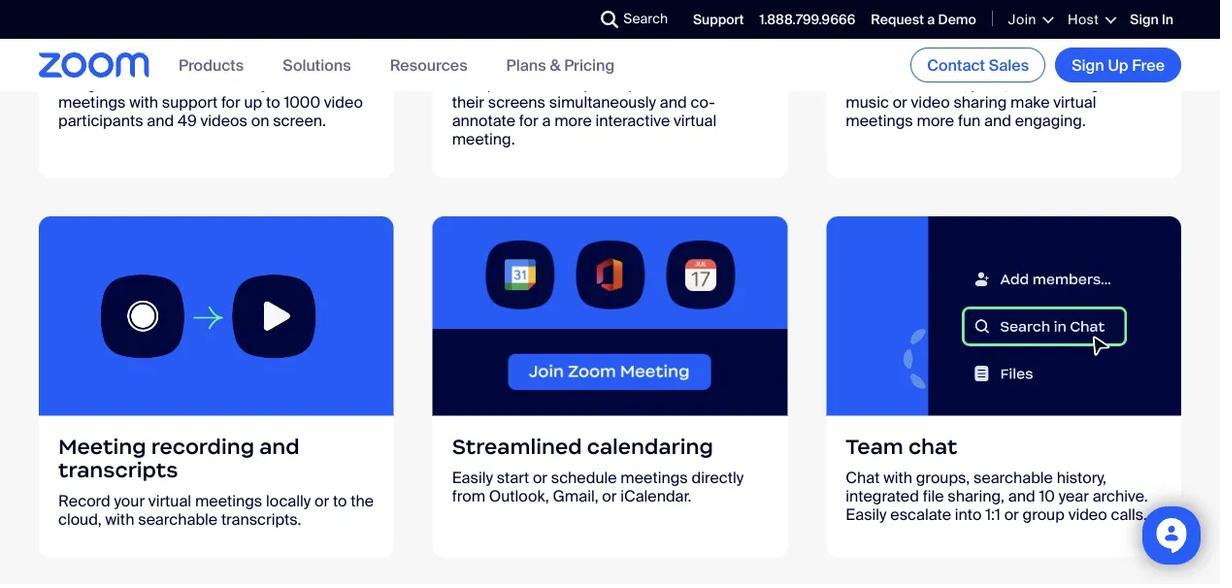 Task type: describe. For each thing, give the bounding box(es) containing it.
request a demo link
[[871, 11, 976, 29]]

easily inside team chat chat with groups, searchable history, integrated file sharing, and 10 year archive. easily escalate into 1:1 or group video calls.
[[846, 505, 887, 525]]

search image
[[601, 11, 619, 28]]

1:1
[[986, 505, 1001, 525]]

searchable inside team chat chat with groups, searchable history, integrated file sharing, and 10 year archive. easily escalate into 1:1 or group video calls.
[[974, 468, 1053, 488]]

easily inside the streamlined calendaring easily start or schedule meetings directly from outlook, gmail, or icalendar.
[[452, 468, 493, 488]]

music
[[846, 93, 889, 113]]

simultaneously
[[549, 93, 656, 113]]

or right the start
[[533, 468, 548, 488]]

sign up free link
[[1055, 48, 1181, 83]]

chat image
[[826, 217, 1181, 416]]

transcripts
[[58, 458, 178, 484]]

sign in
[[1130, 11, 1174, 29]]

create poll image
[[826, 0, 1181, 23]]

more inside built-in collaboration tools multiple video call participants can share their screens simultaneously and co- annotate for a more interactive virtual meeting.
[[554, 111, 592, 131]]

collaboration tools image
[[433, 0, 788, 23]]

interactive
[[596, 111, 670, 131]]

calls.
[[1111, 505, 1147, 525]]

from
[[452, 486, 485, 507]]

meetings inside meeting recording and transcripts record your virtual meetings locally or to the cloud, with searchable transcripts.
[[195, 491, 262, 512]]

connecting
[[945, 41, 1070, 67]]

with inside meeting recording and transcripts record your virtual meetings locally or to the cloud, with searchable transcripts.
[[105, 510, 134, 530]]

year
[[1059, 486, 1089, 507]]

transcripts.
[[221, 510, 301, 530]]

co-
[[691, 93, 715, 113]]

0 vertical spatial audio
[[95, 41, 154, 67]]

virtual inside hd audio and video meetings bring hd video and audio to your virtual meetings with support for up to 1000 video participants and 49 videos on screen.
[[295, 74, 338, 94]]

up
[[1108, 55, 1129, 75]]

support
[[162, 93, 218, 113]]

and up 49
[[169, 74, 196, 94]]

escalate
[[891, 505, 951, 525]]

products
[[179, 55, 244, 75]]

video inside built-in collaboration tools multiple video call participants can share their screens simultaneously and co- annotate for a more interactive virtual meeting.
[[513, 74, 552, 94]]

1 vertical spatial hd
[[100, 74, 123, 94]]

resources
[[390, 55, 468, 75]]

or right gmail,
[[602, 486, 617, 507]]

in
[[513, 41, 532, 67]]

screen.
[[273, 111, 326, 131]]

resources button
[[390, 55, 468, 75]]

join
[[1008, 11, 1037, 29]]

support
[[693, 11, 744, 29]]

video inside team chat chat with groups, searchable history, integrated file sharing, and 10 year archive. easily escalate into 1:1 or group video calls.
[[1068, 505, 1107, 525]]

hand
[[1012, 74, 1048, 94]]

sign for sign up free
[[1072, 55, 1104, 75]]

reactions,
[[897, 74, 967, 94]]

streamlined
[[452, 434, 582, 461]]

streamlined calendaring easily start or schedule meetings directly from outlook, gmail, or icalendar.
[[452, 434, 744, 507]]

and right fun
[[984, 111, 1011, 131]]

solutions
[[283, 55, 351, 75]]

or inside team chat chat with groups, searchable history, integrated file sharing, and 10 year archive. easily escalate into 1:1 or group video calls.
[[1004, 505, 1019, 525]]

team chat chat with groups, searchable history, integrated file sharing, and 10 year archive. easily escalate into 1:1 or group video calls.
[[846, 434, 1148, 525]]

tools
[[684, 41, 738, 67]]

your inside hd audio and video meetings bring hd video and audio to your virtual meetings with support for up to 1000 video participants and 49 videos on screen.
[[261, 74, 292, 94]]

video up up
[[204, 41, 262, 67]]

screens
[[488, 93, 546, 113]]

or inside meeting recording and transcripts record your virtual meetings locally or to the cloud, with searchable transcripts.
[[315, 491, 329, 512]]

meeting.
[[452, 129, 515, 150]]

and inside meeting recording and transcripts record your virtual meetings locally or to the cloud, with searchable transcripts.
[[259, 434, 300, 461]]

sharing,
[[948, 486, 1005, 507]]

request
[[871, 11, 924, 29]]

can
[[672, 74, 699, 94]]

and inside built-in collaboration tools multiple video call participants can share their screens simultaneously and co- annotate for a more interactive virtual meeting.
[[660, 93, 687, 113]]

solutions button
[[283, 55, 351, 75]]

plans
[[506, 55, 546, 75]]

host
[[1068, 11, 1099, 29]]

meeting recording and transcripts image
[[39, 217, 394, 416]]

products button
[[179, 55, 244, 75]]

contact sales
[[927, 55, 1029, 75]]

join button
[[1008, 11, 1052, 29]]

videos
[[200, 111, 247, 131]]

search image
[[601, 11, 619, 28]]

a inside built-in collaboration tools multiple video call participants can share their screens simultaneously and co- annotate for a more interactive virtual meeting.
[[542, 111, 551, 131]]

10
[[1039, 486, 1055, 507]]

meetings down zoom logo
[[58, 93, 126, 113]]

icalendar.
[[621, 486, 692, 507]]

sharing
[[954, 93, 1007, 113]]

zoom logo image
[[39, 53, 150, 77]]

fun
[[958, 111, 981, 131]]

demo
[[938, 11, 976, 29]]

for for multiple
[[519, 111, 538, 131]]

collaboration
[[537, 41, 679, 67]]

meetings inside the streamlined calendaring easily start or schedule meetings directly from outlook, gmail, or icalendar.
[[621, 468, 688, 488]]

to for audio
[[243, 74, 257, 94]]

group
[[1023, 505, 1065, 525]]

in
[[1162, 11, 1174, 29]]

share
[[702, 74, 743, 94]]

outlook,
[[489, 486, 549, 507]]

participants inside built-in collaboration tools multiple video call participants can share their screens simultaneously and co- annotate for a more interactive virtual meeting.
[[584, 74, 669, 94]]

directly
[[692, 468, 744, 488]]



Task type: locate. For each thing, give the bounding box(es) containing it.
searchable up the 1:1
[[974, 468, 1053, 488]]

for right annotate
[[519, 111, 538, 131]]

49
[[178, 111, 197, 131]]

1 vertical spatial participants
[[58, 111, 143, 131]]

chat
[[846, 468, 880, 488]]

0 horizontal spatial audio
[[95, 41, 154, 67]]

your
[[261, 74, 292, 94], [114, 491, 145, 512]]

virtual inside made for connecting filters, reactions, polls, hand raising, and music or video sharing make virtual meetings more fun and engaging.
[[1054, 93, 1097, 113]]

1 vertical spatial your
[[114, 491, 145, 512]]

annotate
[[452, 111, 516, 131]]

virtual right make
[[1054, 93, 1097, 113]]

0 horizontal spatial sign
[[1072, 55, 1104, 75]]

video right 1000 at the top of the page
[[324, 93, 363, 113]]

on
[[251, 111, 269, 131]]

file
[[923, 486, 944, 507]]

contact sales link
[[911, 48, 1046, 83]]

for
[[910, 41, 940, 67], [221, 93, 240, 113], [519, 111, 538, 131]]

team
[[846, 434, 904, 461]]

sign up free
[[1072, 55, 1165, 75]]

to left the
[[333, 491, 347, 512]]

and right "raising,"
[[1107, 74, 1134, 94]]

0 vertical spatial a
[[927, 11, 935, 29]]

more down call
[[554, 111, 592, 131]]

video down in
[[513, 74, 552, 94]]

0 horizontal spatial a
[[542, 111, 551, 131]]

1 vertical spatial with
[[884, 468, 913, 488]]

0 vertical spatial searchable
[[974, 468, 1053, 488]]

up
[[244, 93, 262, 113]]

audio up videos
[[200, 74, 240, 94]]

search
[[623, 10, 668, 28]]

0 horizontal spatial for
[[221, 93, 240, 113]]

virtual down can on the top of the page
[[674, 111, 717, 131]]

start
[[497, 468, 529, 488]]

made for connecting filters, reactions, polls, hand raising, and music or video sharing make virtual meetings more fun and engaging.
[[846, 41, 1134, 131]]

and left the co- on the right top of page
[[660, 93, 687, 113]]

locally
[[266, 491, 311, 512]]

record
[[58, 491, 110, 512]]

free
[[1132, 55, 1165, 75]]

virtual down the transcripts
[[148, 491, 191, 512]]

calendaring
[[587, 434, 713, 461]]

make
[[1011, 93, 1050, 113]]

hd up bring
[[58, 41, 90, 67]]

and up 'locally'
[[259, 434, 300, 461]]

hd audio and video meetings bring hd video and audio to your virtual meetings with support for up to 1000 video participants and 49 videos on screen.
[[58, 41, 368, 131]]

sales
[[989, 55, 1029, 75]]

for inside made for connecting filters, reactions, polls, hand raising, and music or video sharing make virtual meetings more fun and engaging.
[[910, 41, 940, 67]]

with right chat
[[884, 468, 913, 488]]

more
[[554, 111, 592, 131], [917, 111, 954, 131]]

1 more from the left
[[554, 111, 592, 131]]

or right 'locally'
[[315, 491, 329, 512]]

virtual inside built-in collaboration tools multiple video call participants can share their screens simultaneously and co- annotate for a more interactive virtual meeting.
[[674, 111, 717, 131]]

2 more from the left
[[917, 111, 954, 131]]

1 horizontal spatial easily
[[846, 505, 887, 525]]

virtual
[[295, 74, 338, 94], [1054, 93, 1097, 113], [674, 111, 717, 131], [148, 491, 191, 512]]

or right music
[[893, 93, 907, 113]]

easily left the start
[[452, 468, 493, 488]]

to inside meeting recording and transcripts record your virtual meetings locally or to the cloud, with searchable transcripts.
[[333, 491, 347, 512]]

archive.
[[1093, 486, 1148, 507]]

meeting recording and transcripts record your virtual meetings locally or to the cloud, with searchable transcripts.
[[58, 434, 374, 530]]

or
[[893, 93, 907, 113], [533, 468, 548, 488], [602, 486, 617, 507], [315, 491, 329, 512], [1004, 505, 1019, 525]]

with
[[129, 93, 158, 113], [884, 468, 913, 488], [105, 510, 134, 530]]

multiple
[[452, 74, 509, 94]]

more inside made for connecting filters, reactions, polls, hand raising, and music or video sharing make virtual meetings more fun and engaging.
[[917, 111, 954, 131]]

calendar image
[[433, 217, 788, 416]]

to
[[243, 74, 257, 94], [266, 93, 280, 113], [333, 491, 347, 512]]

1 horizontal spatial participants
[[584, 74, 669, 94]]

1 horizontal spatial your
[[261, 74, 292, 94]]

to right up
[[266, 93, 280, 113]]

&
[[550, 55, 561, 75]]

schedule
[[551, 468, 617, 488]]

sign left up
[[1072, 55, 1104, 75]]

groups,
[[916, 468, 970, 488]]

with right the cloud,
[[105, 510, 134, 530]]

2 vertical spatial with
[[105, 510, 134, 530]]

into
[[955, 505, 982, 525]]

1 horizontal spatial sign
[[1130, 11, 1159, 29]]

1.888.799.9666 link
[[760, 11, 856, 29]]

1 horizontal spatial for
[[519, 111, 538, 131]]

or inside made for connecting filters, reactions, polls, hand raising, and music or video sharing make virtual meetings more fun and engaging.
[[893, 93, 907, 113]]

for inside hd audio and video meetings bring hd video and audio to your virtual meetings with support for up to 1000 video participants and 49 videos on screen.
[[221, 93, 240, 113]]

their
[[452, 93, 484, 113]]

1 horizontal spatial searchable
[[974, 468, 1053, 488]]

video left products
[[127, 74, 165, 94]]

your inside meeting recording and transcripts record your virtual meetings locally or to the cloud, with searchable transcripts.
[[114, 491, 145, 512]]

gmail,
[[553, 486, 599, 507]]

raising,
[[1052, 74, 1103, 94]]

0 horizontal spatial participants
[[58, 111, 143, 131]]

1 vertical spatial a
[[542, 111, 551, 131]]

video inside made for connecting filters, reactions, polls, hand raising, and music or video sharing make virtual meetings more fun and engaging.
[[911, 93, 950, 113]]

your up on
[[261, 74, 292, 94]]

0 horizontal spatial searchable
[[138, 510, 218, 530]]

hd right bring
[[100, 74, 123, 94]]

1 vertical spatial searchable
[[138, 510, 218, 530]]

chat
[[909, 434, 958, 461]]

your down the transcripts
[[114, 491, 145, 512]]

for up reactions,
[[910, 41, 940, 67]]

pricing
[[564, 55, 615, 75]]

1 horizontal spatial hd
[[100, 74, 123, 94]]

support link
[[693, 11, 744, 29]]

and left 10
[[1008, 486, 1035, 507]]

built-in collaboration tools multiple video call participants can share their screens simultaneously and co- annotate for a more interactive virtual meeting.
[[452, 41, 743, 150]]

contact
[[927, 55, 985, 75]]

more left fun
[[917, 111, 954, 131]]

cloud,
[[58, 510, 102, 530]]

video left fun
[[911, 93, 950, 113]]

plans & pricing
[[506, 55, 615, 75]]

a
[[927, 11, 935, 29], [542, 111, 551, 131]]

1.888.799.9666
[[760, 11, 856, 29]]

hd
[[58, 41, 90, 67], [100, 74, 123, 94]]

history,
[[1057, 468, 1107, 488]]

for for meetings
[[221, 93, 240, 113]]

for inside built-in collaboration tools multiple video call participants can share their screens simultaneously and co- annotate for a more interactive virtual meeting.
[[519, 111, 538, 131]]

0 horizontal spatial hd
[[58, 41, 90, 67]]

and inside team chat chat with groups, searchable history, integrated file sharing, and 10 year archive. easily escalate into 1:1 or group video calls.
[[1008, 486, 1035, 507]]

call
[[555, 74, 580, 94]]

meetings left 'locally'
[[195, 491, 262, 512]]

request a demo
[[871, 11, 976, 29]]

sign left the in
[[1130, 11, 1159, 29]]

participants down bring
[[58, 111, 143, 131]]

0 vertical spatial your
[[261, 74, 292, 94]]

meetings up 1000 at the top of the page
[[267, 41, 368, 67]]

1 vertical spatial audio
[[200, 74, 240, 94]]

virtual inside meeting recording and transcripts record your virtual meetings locally or to the cloud, with searchable transcripts.
[[148, 491, 191, 512]]

meetings
[[267, 41, 368, 67], [58, 93, 126, 113], [846, 111, 913, 131], [621, 468, 688, 488], [195, 491, 262, 512]]

searchable inside meeting recording and transcripts record your virtual meetings locally or to the cloud, with searchable transcripts.
[[138, 510, 218, 530]]

built-
[[452, 41, 513, 67]]

integrated
[[846, 486, 919, 507]]

meetings down "calendaring"
[[621, 468, 688, 488]]

0 vertical spatial hd
[[58, 41, 90, 67]]

searchable
[[974, 468, 1053, 488], [138, 510, 218, 530]]

and left 49
[[147, 111, 174, 131]]

participants inside hd audio and video meetings bring hd video and audio to your virtual meetings with support for up to 1000 video participants and 49 videos on screen.
[[58, 111, 143, 131]]

meetings inside made for connecting filters, reactions, polls, hand raising, and music or video sharing make virtual meetings more fun and engaging.
[[846, 111, 913, 131]]

0 vertical spatial sign
[[1130, 11, 1159, 29]]

audio
[[95, 41, 154, 67], [200, 74, 240, 94]]

with inside team chat chat with groups, searchable history, integrated file sharing, and 10 year archive. easily escalate into 1:1 or group video calls.
[[884, 468, 913, 488]]

virtual up screen.
[[295, 74, 338, 94]]

1 vertical spatial easily
[[846, 505, 887, 525]]

host button
[[1068, 11, 1115, 29]]

0 vertical spatial with
[[129, 93, 158, 113]]

1 horizontal spatial to
[[266, 93, 280, 113]]

1 horizontal spatial a
[[927, 11, 935, 29]]

0 horizontal spatial to
[[243, 74, 257, 94]]

1000
[[284, 93, 320, 113]]

1 horizontal spatial audio
[[200, 74, 240, 94]]

sign for sign in
[[1130, 11, 1159, 29]]

to up on
[[243, 74, 257, 94]]

and up support
[[159, 41, 200, 67]]

bring
[[58, 74, 96, 94]]

made
[[846, 41, 905, 67]]

to for recording
[[333, 491, 347, 512]]

plans & pricing link
[[506, 55, 615, 75]]

0 vertical spatial easily
[[452, 468, 493, 488]]

1 horizontal spatial more
[[917, 111, 954, 131]]

for left up
[[221, 93, 240, 113]]

1 vertical spatial sign
[[1072, 55, 1104, 75]]

recording
[[151, 434, 254, 461]]

searchable down recording
[[138, 510, 218, 530]]

a left demo
[[927, 11, 935, 29]]

audio up bring
[[95, 41, 154, 67]]

with inside hd audio and video meetings bring hd video and audio to your virtual meetings with support for up to 1000 video participants and 49 videos on screen.
[[129, 93, 158, 113]]

or right the 1:1
[[1004, 505, 1019, 525]]

and
[[159, 41, 200, 67], [169, 74, 196, 94], [1107, 74, 1134, 94], [660, 93, 687, 113], [147, 111, 174, 131], [984, 111, 1011, 131], [259, 434, 300, 461], [1008, 486, 1035, 507]]

2 horizontal spatial to
[[333, 491, 347, 512]]

the
[[351, 491, 374, 512]]

sign in link
[[1130, 11, 1174, 29]]

a down &
[[542, 111, 551, 131]]

easily down chat
[[846, 505, 887, 525]]

0 horizontal spatial more
[[554, 111, 592, 131]]

with left support
[[129, 93, 158, 113]]

0 horizontal spatial your
[[114, 491, 145, 512]]

polls,
[[971, 74, 1009, 94]]

0 horizontal spatial easily
[[452, 468, 493, 488]]

meetings down filters,
[[846, 111, 913, 131]]

0 vertical spatial participants
[[584, 74, 669, 94]]

participants down collaboration
[[584, 74, 669, 94]]

video down history,
[[1068, 505, 1107, 525]]

meeting
[[58, 434, 146, 461]]

2 horizontal spatial for
[[910, 41, 940, 67]]



Task type: vqa. For each thing, say whether or not it's contained in the screenshot.
connect inside 'Capital One Relies On Leading Technology To Connect Global Teams, Hire Faster, And Create New Solutions For Its Customers.'
no



